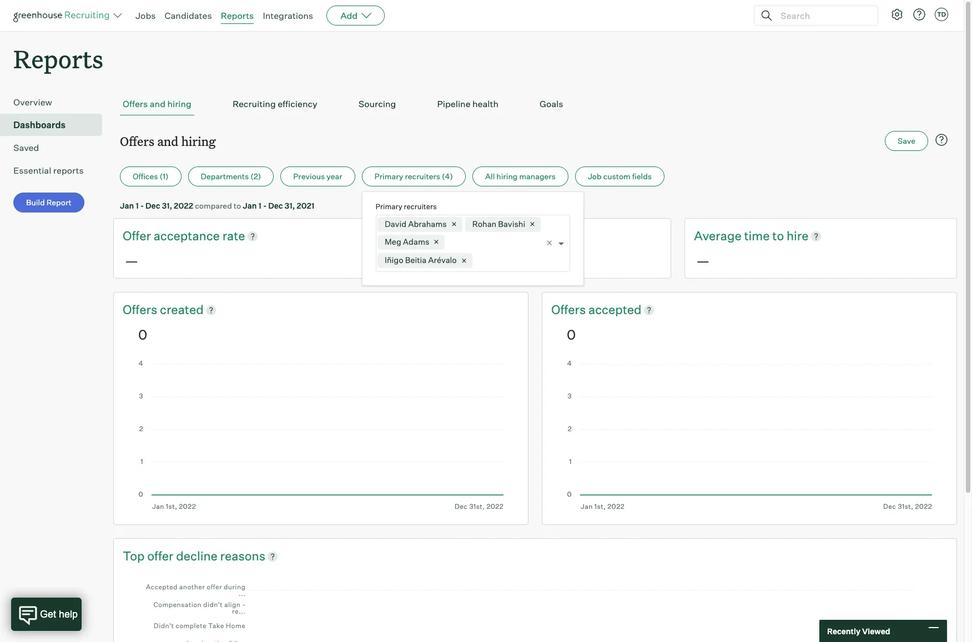 Task type: locate. For each thing, give the bounding box(es) containing it.
2 0 from the left
[[567, 326, 576, 343]]

1 horizontal spatial jan
[[243, 201, 257, 210]]

2 horizontal spatial —
[[696, 253, 710, 269]]

(2)
[[250, 172, 261, 181]]

0 horizontal spatial to link
[[487, 228, 501, 245]]

dec down offices (1) button
[[145, 201, 160, 210]]

integrations
[[263, 10, 313, 21]]

td
[[937, 11, 946, 18]]

average for hire
[[694, 228, 741, 243]]

1 time from the left
[[458, 228, 484, 243]]

1 vertical spatial reports
[[13, 42, 103, 75]]

2 - from the left
[[263, 201, 267, 210]]

fill
[[501, 228, 514, 243]]

jan 1 - dec 31, 2022 compared to jan 1 - dec 31, 2021
[[120, 201, 314, 210]]

recently
[[827, 626, 860, 636]]

saved
[[13, 142, 39, 153]]

adams
[[403, 237, 429, 247]]

2 average from the left
[[694, 228, 741, 243]]

average time to
[[408, 228, 501, 243], [694, 228, 787, 243]]

1 horizontal spatial 1
[[258, 201, 261, 210]]

to right compared
[[234, 201, 241, 210]]

0 horizontal spatial average time to
[[408, 228, 501, 243]]

recruiters for primary recruiters (4)
[[405, 172, 440, 181]]

1 horizontal spatial —
[[411, 253, 424, 269]]

recruiters for primary recruiters
[[404, 202, 437, 211]]

1 horizontal spatial to
[[487, 228, 498, 243]]

time for hire
[[744, 228, 770, 243]]

0 horizontal spatial average link
[[408, 228, 458, 245]]

1 horizontal spatial average link
[[694, 228, 744, 245]]

decline
[[176, 548, 218, 563]]

arévalo
[[428, 255, 457, 265]]

31, left 2021
[[285, 201, 295, 210]]

recruiting
[[233, 98, 276, 109]]

0 horizontal spatial offers link
[[123, 301, 160, 319]]

0 horizontal spatial 31,
[[162, 201, 172, 210]]

1 average from the left
[[408, 228, 456, 243]]

1 horizontal spatial 31,
[[285, 201, 295, 210]]

job custom fields button
[[575, 167, 665, 187]]

0 horizontal spatial jan
[[120, 201, 134, 210]]

integrations link
[[263, 10, 313, 21]]

offers inside 'offers and hiring' button
[[123, 98, 148, 109]]

offer acceptance
[[123, 228, 222, 243]]

2 average time to from the left
[[694, 228, 787, 243]]

0 vertical spatial hiring
[[167, 98, 191, 109]]

build report
[[26, 198, 71, 207]]

0 vertical spatial and
[[150, 98, 165, 109]]

dec left 2021
[[268, 201, 283, 210]]

0 vertical spatial reports
[[221, 10, 254, 21]]

2 horizontal spatial to
[[772, 228, 784, 243]]

time for fill
[[458, 228, 484, 243]]

meg adams
[[385, 237, 429, 247]]

time link for fill
[[458, 228, 487, 245]]

0
[[138, 326, 147, 343], [567, 326, 576, 343]]

1 horizontal spatial time link
[[744, 228, 772, 245]]

reasons link
[[220, 548, 265, 565]]

jan up the offer
[[120, 201, 134, 210]]

- left 2021
[[263, 201, 267, 210]]

time link left hire link at the right of page
[[744, 228, 772, 245]]

and inside button
[[150, 98, 165, 109]]

1 - from the left
[[140, 201, 144, 210]]

0 horizontal spatial dec
[[145, 201, 160, 210]]

decline link
[[176, 548, 220, 565]]

0 horizontal spatial -
[[140, 201, 144, 210]]

-
[[140, 201, 144, 210], [263, 201, 267, 210]]

jobs
[[135, 10, 156, 21]]

1 jan from the left
[[120, 201, 134, 210]]

jan
[[120, 201, 134, 210], [243, 201, 257, 210]]

abrahams
[[408, 219, 447, 229]]

iñigo
[[385, 255, 403, 265]]

recruiters
[[405, 172, 440, 181], [404, 202, 437, 211]]

tab list
[[120, 93, 950, 116]]

previous year button
[[280, 167, 355, 187]]

1 up the offer
[[136, 201, 139, 210]]

job custom fields
[[588, 172, 652, 181]]

viewed
[[862, 626, 890, 636]]

time left fill
[[458, 228, 484, 243]]

iñigo beitia arévalo
[[385, 255, 457, 265]]

1 vertical spatial primary
[[376, 202, 402, 211]]

to
[[234, 201, 241, 210], [487, 228, 498, 243], [772, 228, 784, 243]]

primary
[[374, 172, 403, 181], [376, 202, 402, 211]]

average
[[408, 228, 456, 243], [694, 228, 741, 243]]

and
[[150, 98, 165, 109], [157, 133, 178, 149]]

offers link
[[123, 301, 160, 319], [551, 301, 588, 319]]

goals button
[[537, 93, 566, 116]]

average link for fill
[[408, 228, 458, 245]]

Search text field
[[778, 7, 868, 24]]

0 horizontal spatial time link
[[458, 228, 487, 245]]

recruiters inside button
[[405, 172, 440, 181]]

build report button
[[13, 193, 84, 213]]

0 horizontal spatial 1
[[136, 201, 139, 210]]

1 vertical spatial recruiters
[[404, 202, 437, 211]]

2 — from the left
[[411, 253, 424, 269]]

primary inside the primary recruiters (4) button
[[374, 172, 403, 181]]

time link for hire
[[744, 228, 772, 245]]

1 vertical spatial hiring
[[181, 133, 216, 149]]

1 average link from the left
[[408, 228, 458, 245]]

0 vertical spatial primary
[[374, 172, 403, 181]]

1 dec from the left
[[145, 201, 160, 210]]

1 31, from the left
[[162, 201, 172, 210]]

1 horizontal spatial 0
[[567, 326, 576, 343]]

offices (1)
[[133, 172, 169, 181]]

1 horizontal spatial time
[[744, 228, 770, 243]]

1 horizontal spatial -
[[263, 201, 267, 210]]

offers link for accepted
[[551, 301, 588, 319]]

jan down (2)
[[243, 201, 257, 210]]

offers
[[123, 98, 148, 109], [120, 133, 154, 149], [123, 302, 160, 317], [551, 302, 588, 317]]

td button
[[935, 8, 948, 21]]

offices
[[133, 172, 158, 181]]

top offer decline
[[123, 548, 220, 563]]

- down "offices"
[[140, 201, 144, 210]]

1 horizontal spatial offers link
[[551, 301, 588, 319]]

to link
[[487, 228, 501, 245], [772, 228, 787, 245]]

2 vertical spatial hiring
[[496, 172, 518, 181]]

31, left 2022
[[162, 201, 172, 210]]

offer
[[123, 228, 151, 243]]

1 down (2)
[[258, 201, 261, 210]]

2 time link from the left
[[744, 228, 772, 245]]

average link
[[408, 228, 458, 245], [694, 228, 744, 245]]

offers link for created
[[123, 301, 160, 319]]

to for hire
[[772, 228, 784, 243]]

0 horizontal spatial time
[[458, 228, 484, 243]]

fields
[[632, 172, 652, 181]]

1 0 from the left
[[138, 326, 147, 343]]

1 horizontal spatial dec
[[268, 201, 283, 210]]

1 horizontal spatial average
[[694, 228, 741, 243]]

1 offers link from the left
[[123, 301, 160, 319]]

sourcing button
[[356, 93, 399, 116]]

primary up primary recruiters
[[374, 172, 403, 181]]

to left the hire
[[772, 228, 784, 243]]

to for fill
[[487, 228, 498, 243]]

reports
[[221, 10, 254, 21], [13, 42, 103, 75]]

save
[[898, 136, 915, 146]]

managers
[[519, 172, 556, 181]]

1 to link from the left
[[487, 228, 501, 245]]

1 horizontal spatial reports
[[221, 10, 254, 21]]

1 horizontal spatial average time to
[[694, 228, 787, 243]]

reports down the greenhouse recruiting image in the top left of the page
[[13, 42, 103, 75]]

offers and hiring
[[123, 98, 191, 109], [120, 133, 216, 149]]

time
[[458, 228, 484, 243], [744, 228, 770, 243]]

pipeline health button
[[434, 93, 501, 116]]

0 horizontal spatial average
[[408, 228, 456, 243]]

recruiters left the (4)
[[405, 172, 440, 181]]

3 — from the left
[[696, 253, 710, 269]]

1 average time to from the left
[[408, 228, 501, 243]]

2 time from the left
[[744, 228, 770, 243]]

meg
[[385, 237, 401, 247]]

time link
[[458, 228, 487, 245], [744, 228, 772, 245]]

2 to link from the left
[[772, 228, 787, 245]]

primary recruiters
[[376, 202, 437, 211]]

2 offers link from the left
[[551, 301, 588, 319]]

accepted link
[[588, 301, 642, 319]]

1 horizontal spatial to link
[[772, 228, 787, 245]]

reports right candidates link
[[221, 10, 254, 21]]

primary up david
[[376, 202, 402, 211]]

all hiring managers
[[485, 172, 556, 181]]

primary for primary recruiters
[[376, 202, 402, 211]]

2 31, from the left
[[285, 201, 295, 210]]

recruiters up david abrahams
[[404, 202, 437, 211]]

david
[[385, 219, 406, 229]]

1 time link from the left
[[458, 228, 487, 245]]

to left fill
[[487, 228, 498, 243]]

xychart image
[[138, 361, 504, 511], [567, 361, 932, 511], [138, 575, 932, 642]]

dec
[[145, 201, 160, 210], [268, 201, 283, 210]]

2 1 from the left
[[258, 201, 261, 210]]

time link left fill link
[[458, 228, 487, 245]]

rate
[[222, 228, 245, 243]]

0 horizontal spatial —
[[125, 253, 138, 269]]

1 vertical spatial and
[[157, 133, 178, 149]]

0 horizontal spatial 0
[[138, 326, 147, 343]]

2022
[[174, 201, 193, 210]]

time left the hire
[[744, 228, 770, 243]]

0 vertical spatial recruiters
[[405, 172, 440, 181]]

save button
[[885, 131, 928, 151]]

0 vertical spatial offers and hiring
[[123, 98, 191, 109]]

primary recruiters (4)
[[374, 172, 453, 181]]

david abrahams
[[385, 219, 447, 229]]

(1)
[[160, 172, 169, 181]]

2 average link from the left
[[694, 228, 744, 245]]



Task type: describe. For each thing, give the bounding box(es) containing it.
recruiting efficiency button
[[230, 93, 320, 116]]

pipeline
[[437, 98, 471, 109]]

average time to for fill
[[408, 228, 501, 243]]

candidates
[[165, 10, 212, 21]]

offers and hiring button
[[120, 93, 194, 116]]

year
[[327, 172, 342, 181]]

offer link
[[147, 548, 176, 565]]

essential reports
[[13, 165, 84, 176]]

td button
[[933, 6, 950, 23]]

0 for created
[[138, 326, 147, 343]]

primary recruiters (4) button
[[362, 167, 466, 187]]

0 horizontal spatial to
[[234, 201, 241, 210]]

essential reports link
[[13, 164, 98, 177]]

bavishi
[[498, 219, 525, 229]]

xychart image for accepted
[[567, 361, 932, 511]]

add button
[[326, 6, 385, 26]]

essential
[[13, 165, 51, 176]]

goals
[[540, 98, 563, 109]]

xychart image for created
[[138, 361, 504, 511]]

overview link
[[13, 96, 98, 109]]

all hiring managers button
[[472, 167, 568, 187]]

— for fill
[[411, 253, 424, 269]]

offers and hiring inside button
[[123, 98, 191, 109]]

departments (2) button
[[188, 167, 274, 187]]

created link
[[160, 301, 204, 319]]

top link
[[123, 548, 147, 565]]

configure image
[[890, 8, 904, 21]]

rohan bavishi
[[472, 219, 525, 229]]

— for hire
[[696, 253, 710, 269]]

offices (1) button
[[120, 167, 181, 187]]

hire
[[787, 228, 809, 243]]

reports
[[53, 165, 84, 176]]

average for fill
[[408, 228, 456, 243]]

recruiting efficiency
[[233, 98, 317, 109]]

recently viewed
[[827, 626, 890, 636]]

sourcing
[[359, 98, 396, 109]]

greenhouse recruiting image
[[13, 9, 113, 22]]

1 vertical spatial offers and hiring
[[120, 133, 216, 149]]

2 jan from the left
[[243, 201, 257, 210]]

saved link
[[13, 141, 98, 154]]

acceptance
[[154, 228, 220, 243]]

report
[[46, 198, 71, 207]]

average link for hire
[[694, 228, 744, 245]]

previous year
[[293, 172, 342, 181]]

jobs link
[[135, 10, 156, 21]]

departments (2)
[[201, 172, 261, 181]]

1 1 from the left
[[136, 201, 139, 210]]

acceptance link
[[154, 228, 222, 245]]

previous
[[293, 172, 325, 181]]

beitia
[[405, 255, 426, 265]]

2 dec from the left
[[268, 201, 283, 210]]

all
[[485, 172, 495, 181]]

candidates link
[[165, 10, 212, 21]]

offer
[[147, 548, 173, 563]]

overview
[[13, 97, 52, 108]]

average time to for hire
[[694, 228, 787, 243]]

reasons
[[220, 548, 265, 563]]

reports link
[[221, 10, 254, 21]]

compared
[[195, 201, 232, 210]]

tab list containing offers and hiring
[[120, 93, 950, 116]]

accepted
[[588, 302, 642, 317]]

job
[[588, 172, 602, 181]]

rate link
[[222, 228, 245, 245]]

add
[[340, 10, 358, 21]]

rohan
[[472, 219, 496, 229]]

faq image
[[935, 133, 948, 147]]

2021
[[297, 201, 314, 210]]

hire link
[[787, 228, 809, 245]]

fill link
[[501, 228, 514, 245]]

primary for primary recruiters (4)
[[374, 172, 403, 181]]

0 horizontal spatial reports
[[13, 42, 103, 75]]

0 for accepted
[[567, 326, 576, 343]]

1 — from the left
[[125, 253, 138, 269]]

(4)
[[442, 172, 453, 181]]

dashboards
[[13, 119, 66, 131]]

to link for fill
[[487, 228, 501, 245]]

created
[[160, 302, 204, 317]]

custom
[[603, 172, 630, 181]]

build
[[26, 198, 45, 207]]

pipeline health
[[437, 98, 499, 109]]

offer link
[[123, 228, 154, 245]]

dashboards link
[[13, 118, 98, 132]]

to link for hire
[[772, 228, 787, 245]]

health
[[472, 98, 499, 109]]

efficiency
[[278, 98, 317, 109]]

departments
[[201, 172, 249, 181]]



Task type: vqa. For each thing, say whether or not it's contained in the screenshot.
the topmost Field
no



